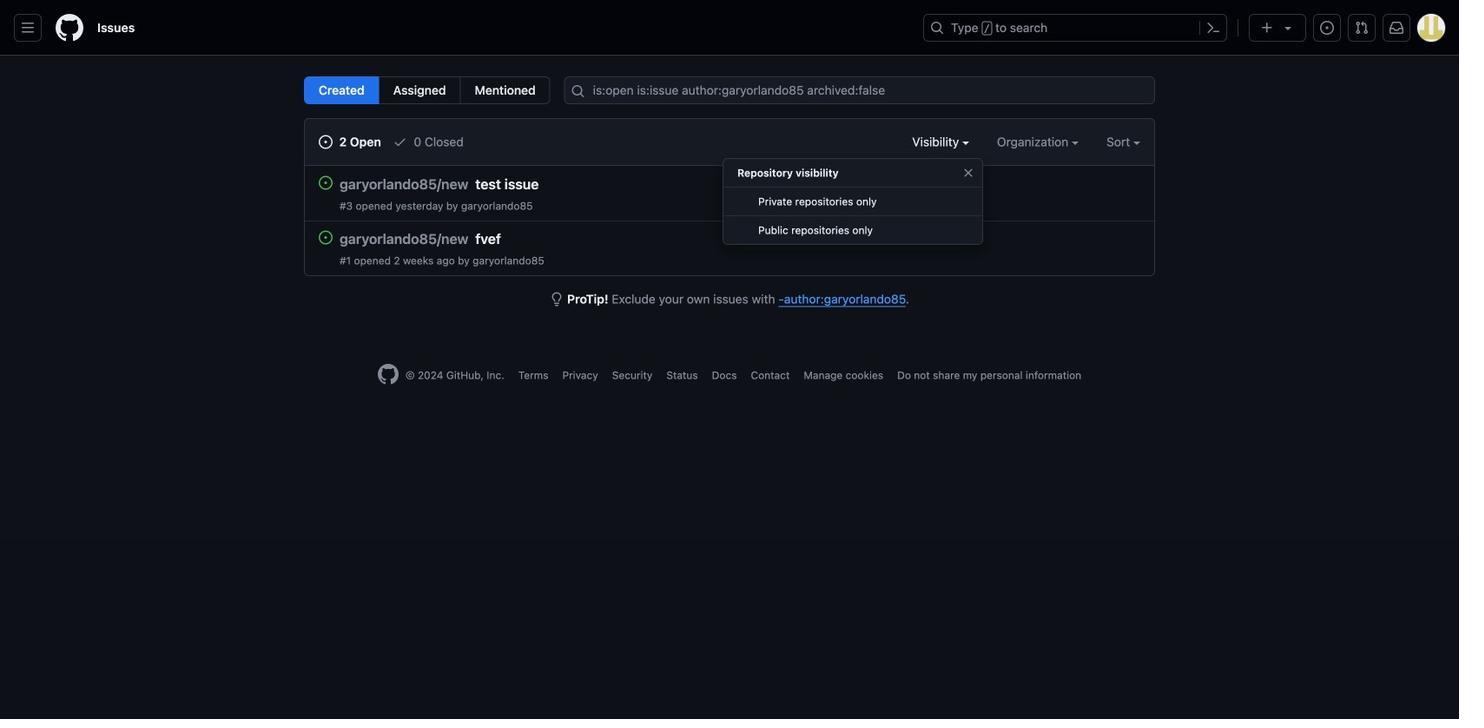 Task type: vqa. For each thing, say whether or not it's contained in the screenshot.
bottom Open issue element
yes



Task type: describe. For each thing, give the bounding box(es) containing it.
git pull request image
[[1355, 21, 1369, 35]]

notifications image
[[1390, 21, 1404, 35]]

homepage image
[[378, 364, 399, 385]]

0 horizontal spatial issue opened image
[[319, 135, 333, 149]]

1 open issue element from the top
[[319, 175, 333, 190]]

triangle down image
[[1281, 21, 1295, 35]]

issues element
[[304, 76, 551, 104]]



Task type: locate. For each thing, give the bounding box(es) containing it.
plus image
[[1260, 21, 1274, 35]]

check image
[[393, 135, 407, 149]]

open issue element
[[319, 175, 333, 190], [319, 230, 333, 245]]

2 open issue element from the top
[[319, 230, 333, 245]]

close menu image
[[962, 166, 976, 180]]

Search all issues text field
[[564, 76, 1155, 104]]

search image
[[571, 84, 585, 98]]

0 vertical spatial issue opened image
[[1320, 21, 1334, 35]]

issue opened image left git pull request icon
[[1320, 21, 1334, 35]]

open issue image
[[319, 176, 333, 190]]

light bulb image
[[550, 292, 564, 306]]

0 vertical spatial open issue element
[[319, 175, 333, 190]]

open issue image
[[319, 231, 333, 245]]

1 horizontal spatial issue opened image
[[1320, 21, 1334, 35]]

command palette image
[[1207, 21, 1220, 35]]

1 vertical spatial issue opened image
[[319, 135, 333, 149]]

1 vertical spatial open issue element
[[319, 230, 333, 245]]

issue opened image up open issue image
[[319, 135, 333, 149]]

Issues search field
[[564, 76, 1155, 104]]

open issue element down open issue image
[[319, 230, 333, 245]]

open issue element up open issue icon
[[319, 175, 333, 190]]

issue opened image
[[1320, 21, 1334, 35], [319, 135, 333, 149]]

homepage image
[[56, 14, 83, 42]]



